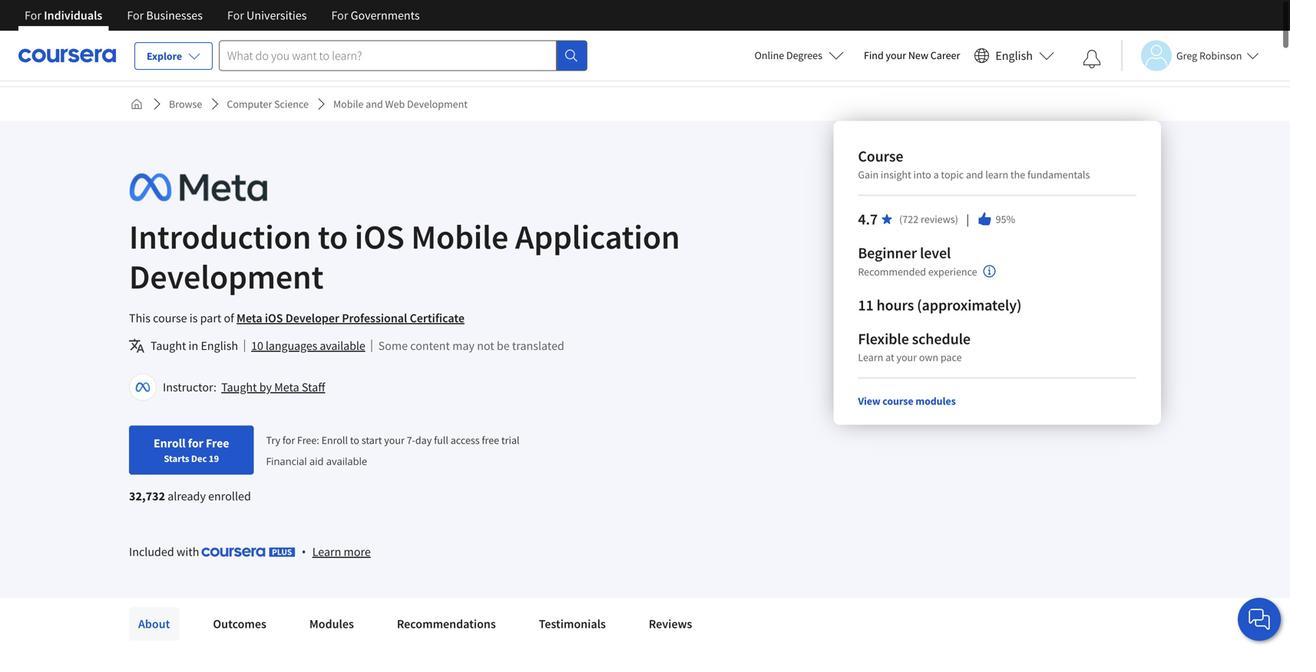 Task type: vqa. For each thing, say whether or not it's contained in the screenshot.
Frequently
no



Task type: describe. For each thing, give the bounding box(es) containing it.
mobile and web development link
[[327, 85, 474, 112]]

your inside try for free: enroll to start your 7-day full access free trial financial aid available
[[384, 428, 405, 442]]

modules
[[916, 389, 956, 403]]

recommended experience
[[858, 259, 978, 273]]

flexible schedule learn at your own pace
[[858, 324, 971, 359]]

0 vertical spatial your
[[886, 48, 907, 62]]

course
[[858, 141, 904, 160]]

may
[[453, 333, 475, 348]]

for individuals
[[25, 8, 102, 23]]

staff
[[302, 374, 325, 389]]

learn more link
[[312, 537, 371, 556]]

meta ios developer professional certificate link
[[237, 305, 465, 320]]

schedule
[[912, 324, 971, 343]]

explore
[[147, 49, 182, 63]]

32,732
[[129, 483, 165, 499]]

home image
[[131, 92, 143, 104]]

available inside try for free: enroll to start your 7-day full access free trial financial aid available
[[326, 449, 367, 463]]

by
[[259, 374, 272, 389]]

gain
[[858, 162, 879, 176]]

(722 reviews) |
[[900, 205, 972, 222]]

translated
[[512, 333, 565, 348]]

95%
[[996, 207, 1016, 220]]

be
[[497, 333, 510, 348]]

learn
[[986, 162, 1009, 176]]

introduction to ios mobile application development
[[129, 210, 680, 292]]

0 horizontal spatial ios
[[265, 305, 283, 320]]

taught in english
[[151, 333, 238, 348]]

11
[[858, 290, 874, 309]]

insight
[[881, 162, 912, 176]]

access
[[451, 428, 480, 442]]

coursera image
[[18, 43, 116, 68]]

learn inside • learn more
[[312, 539, 341, 554]]

universities
[[247, 8, 307, 23]]

find your new career link
[[857, 46, 968, 65]]

0 vertical spatial and
[[366, 91, 383, 105]]

computer science link
[[221, 85, 315, 112]]

modules
[[310, 611, 354, 626]]

online
[[755, 48, 785, 62]]

10 languages available
[[251, 333, 365, 348]]

already
[[168, 483, 206, 499]]

taught by meta staff link
[[221, 374, 325, 389]]

flexible
[[858, 324, 909, 343]]

hours
[[877, 290, 914, 309]]

the
[[1011, 162, 1026, 176]]

enrolled
[[208, 483, 251, 499]]

this course is part of meta ios developer professional certificate
[[129, 305, 465, 320]]

part
[[200, 305, 221, 320]]

banner navigation
[[12, 0, 432, 31]]

instructor:
[[163, 374, 217, 389]]

for for universities
[[227, 8, 244, 23]]

start
[[362, 428, 382, 442]]

mobile inside introduction to ios mobile application development
[[411, 210, 509, 252]]

show notifications image
[[1083, 50, 1102, 68]]

(approximately)
[[917, 290, 1022, 309]]

greg robinson
[[1177, 49, 1243, 63]]

course for this
[[153, 305, 187, 320]]

view course modules
[[858, 389, 956, 403]]

testimonials
[[539, 611, 606, 626]]

to inside introduction to ios mobile application development
[[318, 210, 348, 252]]

reviews link
[[640, 602, 702, 636]]

pace
[[941, 345, 962, 359]]

try for free: enroll to start your 7-day full access free trial financial aid available
[[266, 428, 520, 463]]

full
[[434, 428, 449, 442]]

4.7
[[858, 204, 878, 223]]

What do you want to learn? text field
[[219, 40, 557, 71]]

instructor: taught by meta staff
[[163, 374, 325, 389]]

available inside button
[[320, 333, 365, 348]]

your inside flexible schedule learn at your own pace
[[897, 345, 917, 359]]

development inside introduction to ios mobile application development
[[129, 250, 324, 292]]

10
[[251, 333, 263, 348]]

introduction
[[129, 210, 311, 252]]

some
[[378, 333, 408, 348]]

browse link
[[163, 85, 208, 112]]

enroll inside enroll for free starts dec 19
[[154, 430, 186, 446]]

find
[[864, 48, 884, 62]]

testimonials link
[[530, 602, 615, 636]]

online degrees
[[755, 48, 823, 62]]

with
[[177, 539, 199, 554]]

for businesses
[[127, 8, 203, 23]]

beginner
[[858, 238, 917, 257]]

for for enroll
[[188, 430, 204, 446]]

for universities
[[227, 8, 307, 23]]

modules link
[[300, 602, 363, 636]]

a
[[934, 162, 939, 176]]

enroll inside try for free: enroll to start your 7-day full access free trial financial aid available
[[322, 428, 348, 442]]

developer
[[286, 305, 340, 320]]

trial
[[502, 428, 520, 442]]

in
[[189, 333, 198, 348]]



Task type: locate. For each thing, give the bounding box(es) containing it.
find your new career
[[864, 48, 961, 62]]

32,732 already enrolled
[[129, 483, 251, 499]]

to inside try for free: enroll to start your 7-day full access free trial financial aid available
[[350, 428, 360, 442]]

2 for from the left
[[127, 8, 144, 23]]

for for individuals
[[25, 8, 41, 23]]

free
[[482, 428, 499, 442]]

languages
[[266, 333, 317, 348]]

about
[[138, 611, 170, 626]]

1 horizontal spatial for
[[283, 428, 295, 442]]

information about difficulty level pre-requisites. image
[[984, 260, 996, 272]]

0 horizontal spatial to
[[318, 210, 348, 252]]

development right web
[[407, 91, 468, 105]]

your left 7-
[[384, 428, 405, 442]]

outcomes link
[[204, 602, 276, 636]]

1 vertical spatial learn
[[312, 539, 341, 554]]

available right aid
[[326, 449, 367, 463]]

ios
[[355, 210, 405, 252], [265, 305, 283, 320]]

taught by meta staff image
[[131, 370, 154, 393]]

|
[[965, 205, 972, 222]]

robinson
[[1200, 49, 1243, 63]]

1 vertical spatial your
[[897, 345, 917, 359]]

outcomes
[[213, 611, 266, 626]]

and inside course gain insight into a topic and learn the fundamentals
[[966, 162, 984, 176]]

0 horizontal spatial meta
[[237, 305, 262, 320]]

english inside button
[[996, 48, 1033, 63]]

reviews
[[649, 611, 693, 626]]

for
[[283, 428, 295, 442], [188, 430, 204, 446]]

free
[[206, 430, 229, 446]]

your right the at
[[897, 345, 917, 359]]

1 horizontal spatial to
[[350, 428, 360, 442]]

0 vertical spatial ios
[[355, 210, 405, 252]]

1 horizontal spatial enroll
[[322, 428, 348, 442]]

development up of
[[129, 250, 324, 292]]

0 vertical spatial development
[[407, 91, 468, 105]]

course gain insight into a topic and learn the fundamentals
[[858, 141, 1090, 176]]

enroll
[[322, 428, 348, 442], [154, 430, 186, 446]]

1 horizontal spatial ios
[[355, 210, 405, 252]]

beginner level
[[858, 238, 951, 257]]

0 horizontal spatial for
[[188, 430, 204, 446]]

for right try
[[283, 428, 295, 442]]

0 horizontal spatial course
[[153, 305, 187, 320]]

web
[[385, 91, 405, 105]]

1 horizontal spatial and
[[966, 162, 984, 176]]

course for view
[[883, 389, 914, 403]]

ios inside introduction to ios mobile application development
[[355, 210, 405, 252]]

0 horizontal spatial development
[[129, 250, 324, 292]]

degrees
[[787, 48, 823, 62]]

included with
[[129, 539, 202, 554]]

for for try
[[283, 428, 295, 442]]

0 vertical spatial available
[[320, 333, 365, 348]]

recommended
[[858, 259, 927, 273]]

1 vertical spatial and
[[966, 162, 984, 176]]

day
[[416, 428, 432, 442]]

computer
[[227, 91, 272, 105]]

science
[[274, 91, 309, 105]]

0 vertical spatial meta
[[237, 305, 262, 320]]

application
[[515, 210, 680, 252]]

0 vertical spatial learn
[[858, 345, 884, 359]]

(722
[[900, 207, 919, 220]]

dec
[[191, 447, 207, 459]]

greg robinson button
[[1122, 40, 1259, 71]]

english right in
[[201, 333, 238, 348]]

for for governments
[[331, 8, 348, 23]]

own
[[919, 345, 939, 359]]

english button
[[968, 31, 1061, 81]]

meta
[[237, 305, 262, 320], [274, 374, 299, 389]]

meta right by
[[274, 374, 299, 389]]

chat with us image
[[1248, 608, 1272, 632]]

recommendations
[[397, 611, 496, 626]]

0 horizontal spatial learn
[[312, 539, 341, 554]]

about link
[[129, 602, 179, 636]]

your right find
[[886, 48, 907, 62]]

1 horizontal spatial course
[[883, 389, 914, 403]]

7-
[[407, 428, 416, 442]]

1 vertical spatial to
[[350, 428, 360, 442]]

learn inside flexible schedule learn at your own pace
[[858, 345, 884, 359]]

1 vertical spatial meta
[[274, 374, 299, 389]]

fundamentals
[[1028, 162, 1090, 176]]

development
[[407, 91, 468, 105], [129, 250, 324, 292]]

taught
[[151, 333, 186, 348], [221, 374, 257, 389]]

greg
[[1177, 49, 1198, 63]]

topic
[[941, 162, 964, 176]]

coursera plus image
[[202, 542, 296, 551]]

enroll right free:
[[322, 428, 348, 442]]

1 vertical spatial english
[[201, 333, 238, 348]]

online degrees button
[[743, 38, 857, 72]]

1 horizontal spatial development
[[407, 91, 468, 105]]

taught left by
[[221, 374, 257, 389]]

of
[[224, 305, 234, 320]]

11 hours (approximately)
[[858, 290, 1022, 309]]

0 vertical spatial course
[[153, 305, 187, 320]]

2 vertical spatial your
[[384, 428, 405, 442]]

1 horizontal spatial english
[[996, 48, 1033, 63]]

level
[[920, 238, 951, 257]]

1 horizontal spatial taught
[[221, 374, 257, 389]]

course right view
[[883, 389, 914, 403]]

1 vertical spatial taught
[[221, 374, 257, 389]]

into
[[914, 162, 932, 176]]

for left individuals
[[25, 8, 41, 23]]

your
[[886, 48, 907, 62], [897, 345, 917, 359], [384, 428, 405, 442]]

for left universities on the left top
[[227, 8, 244, 23]]

for inside enroll for free starts dec 19
[[188, 430, 204, 446]]

is
[[190, 305, 198, 320]]

included
[[129, 539, 174, 554]]

for left the governments at the left top of page
[[331, 8, 348, 23]]

career
[[931, 48, 961, 62]]

0 horizontal spatial enroll
[[154, 430, 186, 446]]

learn right •
[[312, 539, 341, 554]]

4 for from the left
[[331, 8, 348, 23]]

mobile and web development
[[333, 91, 468, 105]]

for inside try for free: enroll to start your 7-day full access free trial financial aid available
[[283, 428, 295, 442]]

explore button
[[134, 42, 213, 70]]

content
[[410, 333, 450, 348]]

enroll for free starts dec 19
[[154, 430, 229, 459]]

0 vertical spatial mobile
[[333, 91, 364, 105]]

view
[[858, 389, 881, 403]]

financial
[[266, 449, 307, 463]]

and left web
[[366, 91, 383, 105]]

0 vertical spatial to
[[318, 210, 348, 252]]

taught left in
[[151, 333, 186, 348]]

at
[[886, 345, 895, 359]]

1 horizontal spatial learn
[[858, 345, 884, 359]]

None search field
[[219, 40, 588, 71]]

•
[[302, 538, 306, 554]]

view course modules link
[[858, 389, 956, 403]]

english right career
[[996, 48, 1033, 63]]

meta right of
[[237, 305, 262, 320]]

course left is
[[153, 305, 187, 320]]

starts
[[164, 447, 189, 459]]

1 vertical spatial mobile
[[411, 210, 509, 252]]

and right topic
[[966, 162, 984, 176]]

for governments
[[331, 8, 420, 23]]

1 vertical spatial available
[[326, 449, 367, 463]]

0 horizontal spatial english
[[201, 333, 238, 348]]

this
[[129, 305, 151, 320]]

for left businesses
[[127, 8, 144, 23]]

0 horizontal spatial taught
[[151, 333, 186, 348]]

0 horizontal spatial mobile
[[333, 91, 364, 105]]

computer science
[[227, 91, 309, 105]]

for up dec
[[188, 430, 204, 446]]

1 vertical spatial development
[[129, 250, 324, 292]]

1 vertical spatial ios
[[265, 305, 283, 320]]

businesses
[[146, 8, 203, 23]]

0 vertical spatial english
[[996, 48, 1033, 63]]

1 for from the left
[[25, 8, 41, 23]]

10 languages available button
[[251, 331, 365, 350]]

free:
[[297, 428, 319, 442]]

experience
[[929, 259, 978, 273]]

more
[[344, 539, 371, 554]]

for for businesses
[[127, 8, 144, 23]]

0 horizontal spatial and
[[366, 91, 383, 105]]

governments
[[351, 8, 420, 23]]

certificate
[[410, 305, 465, 320]]

individuals
[[44, 8, 102, 23]]

browse
[[169, 91, 202, 105]]

0 vertical spatial taught
[[151, 333, 186, 348]]

english
[[996, 48, 1033, 63], [201, 333, 238, 348]]

new
[[909, 48, 929, 62]]

1 horizontal spatial meta
[[274, 374, 299, 389]]

learn left the at
[[858, 345, 884, 359]]

meta image
[[129, 164, 267, 199]]

1 vertical spatial course
[[883, 389, 914, 403]]

enroll up starts
[[154, 430, 186, 446]]

available down meta ios developer professional certificate link
[[320, 333, 365, 348]]

1 horizontal spatial mobile
[[411, 210, 509, 252]]

3 for from the left
[[227, 8, 244, 23]]

aid
[[310, 449, 324, 463]]



